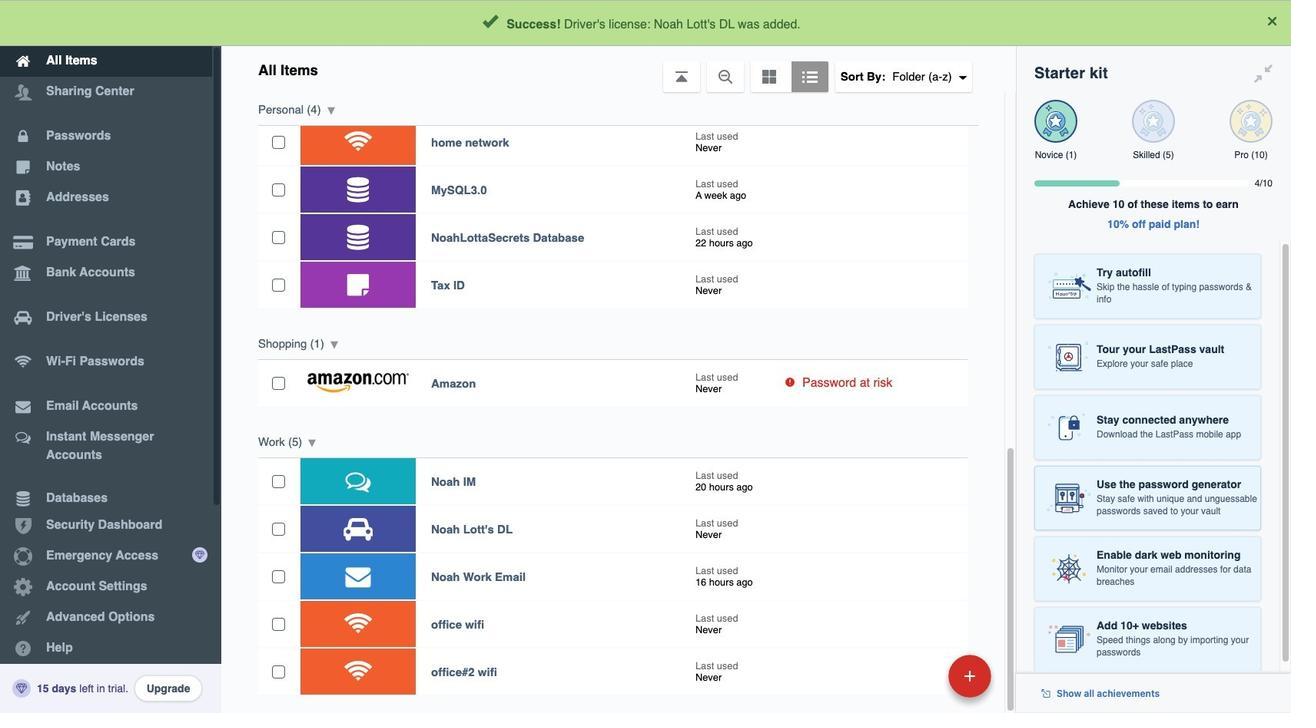 Task type: describe. For each thing, give the bounding box(es) containing it.
main navigation navigation
[[0, 0, 221, 714]]

search my vault text field
[[370, 6, 984, 40]]

new item navigation
[[843, 651, 1001, 714]]



Task type: locate. For each thing, give the bounding box(es) containing it.
alert
[[0, 0, 1291, 46]]

Search search field
[[370, 6, 984, 40]]

vault options navigation
[[221, 46, 1016, 92]]

new item element
[[843, 655, 997, 699]]



Task type: vqa. For each thing, say whether or not it's contained in the screenshot.
Vault options Navigation
yes



